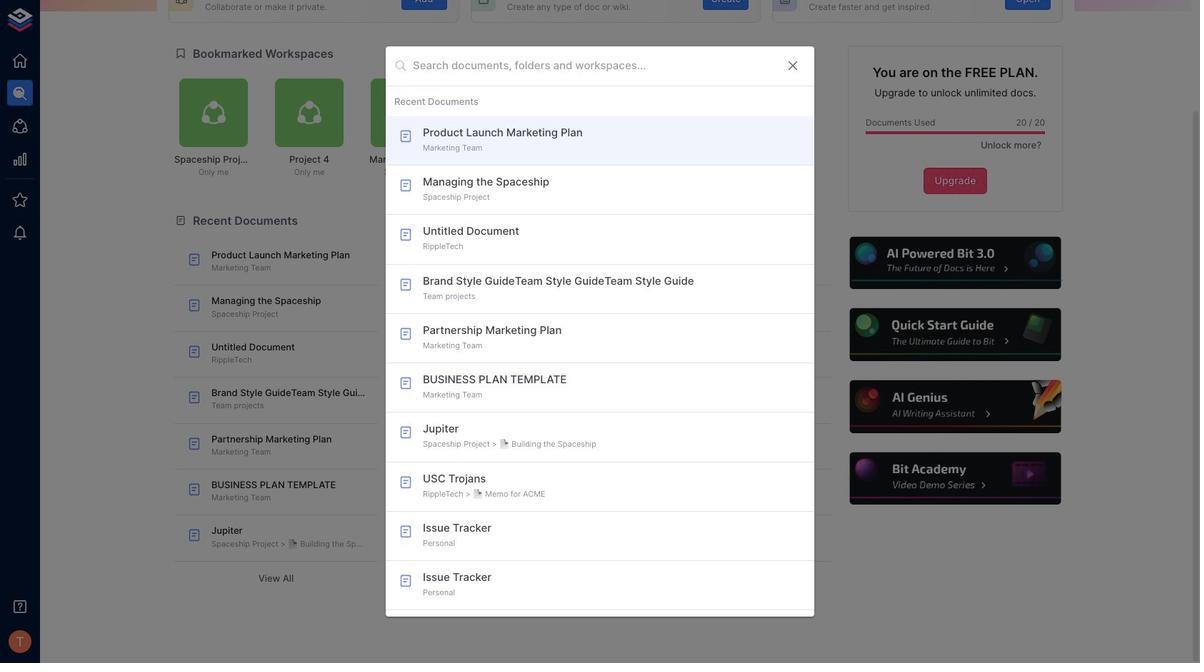 Task type: describe. For each thing, give the bounding box(es) containing it.
Search documents, folders and workspaces... text field
[[413, 55, 774, 77]]

1 help image from the top
[[848, 235, 1063, 292]]

3 help image from the top
[[848, 379, 1063, 436]]



Task type: vqa. For each thing, say whether or not it's contained in the screenshot.
2nd help image from the top
yes



Task type: locate. For each thing, give the bounding box(es) containing it.
help image
[[848, 235, 1063, 292], [848, 307, 1063, 364], [848, 379, 1063, 436], [848, 451, 1063, 507]]

2 help image from the top
[[848, 307, 1063, 364]]

4 help image from the top
[[848, 451, 1063, 507]]

dialog
[[386, 47, 814, 617]]



